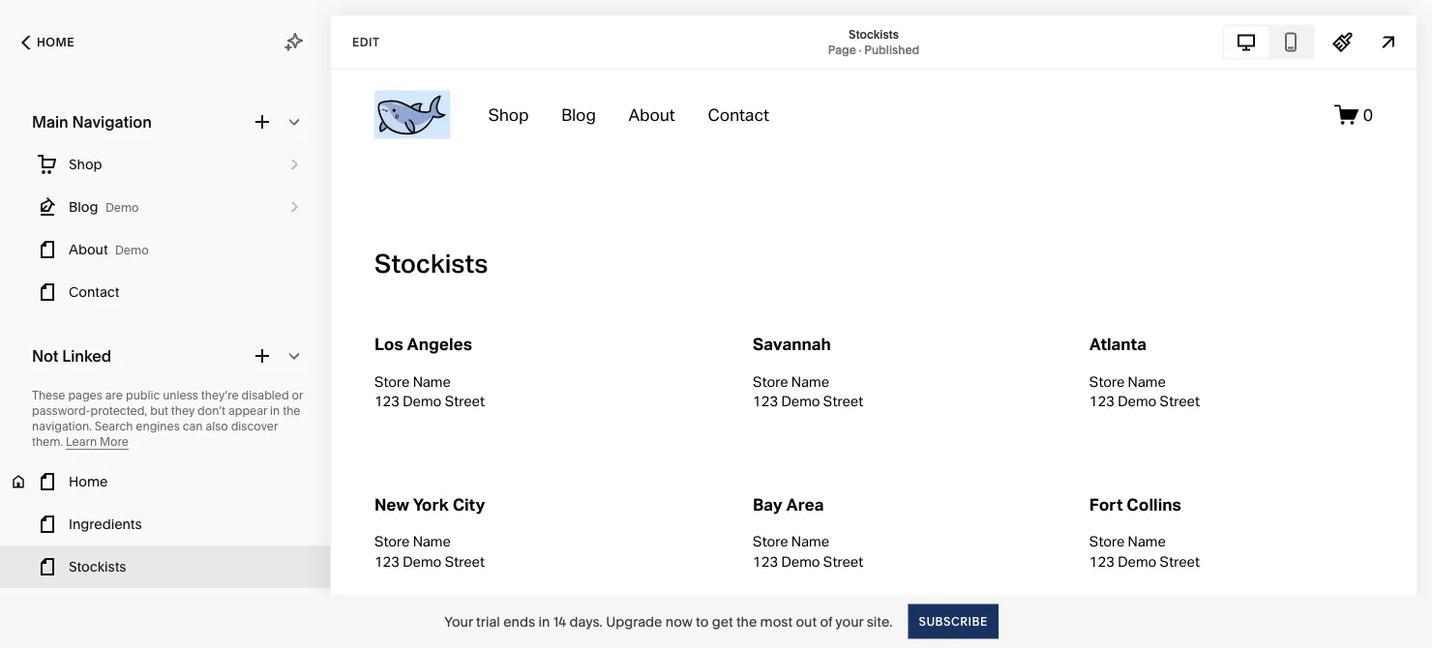 Task type: locate. For each thing, give the bounding box(es) containing it.
edit button
[[340, 24, 392, 60]]

these pages are public unless they're disabled or password-protected, but they don't appear in the navigation. search engines can also discover them.
[[32, 389, 303, 449]]

of
[[820, 614, 832, 630]]

them.
[[32, 435, 63, 449]]

stockists button
[[0, 546, 331, 588]]

main navigation
[[32, 112, 152, 131]]

home button up main
[[0, 21, 96, 64]]

are
[[105, 389, 123, 403]]

1 horizontal spatial stockists
[[849, 27, 899, 41]]

about
[[69, 241, 108, 258]]

1 vertical spatial home button
[[0, 461, 331, 503]]

now
[[666, 614, 693, 630]]

1 home button from the top
[[0, 21, 96, 64]]

out
[[796, 614, 817, 630]]

0 horizontal spatial in
[[270, 404, 280, 418]]

home button down engines
[[0, 461, 331, 503]]

about demo
[[69, 241, 149, 258]]

1 horizontal spatial in
[[538, 614, 550, 630]]

pages
[[68, 389, 102, 403]]

demo right blog
[[105, 201, 139, 215]]

navigation.
[[32, 419, 92, 434]]

the
[[283, 404, 300, 418], [736, 614, 757, 630]]

they
[[171, 404, 195, 418]]

demo right about
[[115, 243, 149, 257]]

0 horizontal spatial the
[[283, 404, 300, 418]]

or
[[292, 389, 303, 403]]

1 vertical spatial in
[[538, 614, 550, 630]]

0 vertical spatial home button
[[0, 21, 96, 64]]

stockists inside "button"
[[69, 559, 126, 575]]

home up main
[[37, 35, 74, 49]]

0 vertical spatial in
[[270, 404, 280, 418]]

in inside these pages are public unless they're disabled or password-protected, but they don't appear in the navigation. search engines can also discover them.
[[270, 404, 280, 418]]

demo
[[105, 201, 139, 215], [115, 243, 149, 257]]

site.
[[867, 614, 893, 630]]

stockists down ingredients
[[69, 559, 126, 575]]

these
[[32, 389, 65, 403]]

in down disabled
[[270, 404, 280, 418]]

home button
[[0, 21, 96, 64], [0, 461, 331, 503]]

to
[[696, 614, 709, 630]]

appear
[[228, 404, 267, 418]]

in
[[270, 404, 280, 418], [538, 614, 550, 630]]

stockists inside stockists page · published
[[849, 27, 899, 41]]

stockists for stockists page · published
[[849, 27, 899, 41]]

the down the 'or'
[[283, 404, 300, 418]]

contact button
[[0, 271, 331, 314]]

tab list
[[1224, 27, 1313, 58]]

navigation
[[72, 112, 152, 131]]

stockists
[[849, 27, 899, 41], [69, 559, 126, 575]]

password-
[[32, 404, 90, 418]]

·
[[859, 43, 862, 57]]

1 vertical spatial stockists
[[69, 559, 126, 575]]

1 vertical spatial demo
[[115, 243, 149, 257]]

the right the get
[[736, 614, 757, 630]]

0 vertical spatial stockists
[[849, 27, 899, 41]]

0 horizontal spatial stockists
[[69, 559, 126, 575]]

don't
[[197, 404, 226, 418]]

demo inside blog demo
[[105, 201, 139, 215]]

edit
[[352, 35, 380, 49]]

home down learn more link
[[69, 474, 108, 490]]

main
[[32, 112, 68, 131]]

in left 14
[[538, 614, 550, 630]]

blog
[[69, 199, 98, 215]]

home
[[37, 35, 74, 49], [69, 474, 108, 490]]

1 vertical spatial the
[[736, 614, 757, 630]]

demo inside about demo
[[115, 243, 149, 257]]

stockists up ·
[[849, 27, 899, 41]]

stockists page · published
[[828, 27, 920, 57]]

1 horizontal spatial the
[[736, 614, 757, 630]]

0 vertical spatial the
[[283, 404, 300, 418]]

engines
[[136, 419, 180, 434]]

0 vertical spatial home
[[37, 35, 74, 49]]

0 vertical spatial demo
[[105, 201, 139, 215]]



Task type: describe. For each thing, give the bounding box(es) containing it.
unless
[[163, 389, 198, 403]]

demo for about
[[115, 243, 149, 257]]

shop button
[[0, 143, 331, 186]]

learn
[[66, 435, 97, 449]]

days.
[[569, 614, 603, 630]]

1 vertical spatial home
[[69, 474, 108, 490]]

demo for blog
[[105, 201, 139, 215]]

also
[[206, 419, 228, 434]]

learn more link
[[66, 435, 129, 450]]

ingredients button
[[0, 503, 331, 546]]

protected,
[[90, 404, 147, 418]]

your trial ends in 14 days. upgrade now to get the most out of your site.
[[444, 614, 893, 630]]

not linked
[[32, 346, 111, 365]]

get
[[712, 614, 733, 630]]

ingredients
[[69, 516, 142, 533]]

not
[[32, 346, 59, 365]]

they're
[[201, 389, 239, 403]]

search
[[95, 419, 133, 434]]

subscribe button
[[908, 604, 998, 639]]

your
[[835, 614, 864, 630]]

page
[[828, 43, 856, 57]]

linked
[[62, 346, 111, 365]]

your
[[444, 614, 473, 630]]

published
[[864, 43, 920, 57]]

learn more
[[66, 435, 129, 449]]

subscribe
[[919, 614, 988, 629]]

discover
[[231, 419, 278, 434]]

the inside these pages are public unless they're disabled or password-protected, but they don't appear in the navigation. search engines can also discover them.
[[283, 404, 300, 418]]

more
[[100, 435, 129, 449]]

public
[[126, 389, 160, 403]]

disabled
[[241, 389, 289, 403]]

2 home button from the top
[[0, 461, 331, 503]]

stockists for stockists
[[69, 559, 126, 575]]

ends
[[503, 614, 535, 630]]

blog demo
[[69, 199, 139, 215]]

most
[[760, 614, 793, 630]]

contact
[[69, 284, 119, 300]]

trial
[[476, 614, 500, 630]]

14
[[553, 614, 566, 630]]

upgrade
[[606, 614, 662, 630]]

can
[[183, 419, 203, 434]]

but
[[150, 404, 168, 418]]

shop
[[69, 156, 102, 173]]



Task type: vqa. For each thing, say whether or not it's contained in the screenshot.
Single Border Radius Value number field
no



